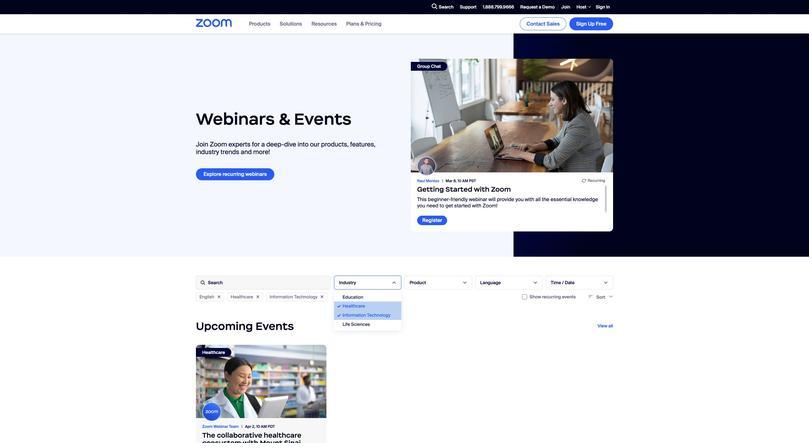 Task type: vqa. For each thing, say whether or not it's contained in the screenshot.
the recurring in The Explore Recurring Webinars link
no



Task type: locate. For each thing, give the bounding box(es) containing it.
information down search field at the left
[[270, 294, 293, 300]]

sign left 'in'
[[596, 4, 606, 10]]

support link
[[457, 0, 480, 14]]

host button
[[574, 0, 593, 14]]

getting
[[418, 186, 444, 194]]

you left need
[[418, 203, 426, 209]]

healthcare down search field at the left
[[231, 294, 253, 300]]

0 horizontal spatial join
[[196, 141, 209, 149]]

apr
[[245, 425, 252, 430]]

join inside 'link'
[[562, 4, 571, 10]]

0 vertical spatial healthcare
[[231, 294, 253, 300]]

products,
[[321, 141, 349, 149]]

this
[[418, 197, 427, 203]]

information
[[270, 294, 293, 300], [343, 313, 366, 319]]

am
[[463, 179, 469, 184], [261, 425, 267, 430]]

search image
[[432, 4, 438, 9]]

0 horizontal spatial technology
[[294, 294, 318, 300]]

all right view
[[609, 324, 614, 329]]

1 vertical spatial healthcare
[[343, 304, 365, 310]]

zoom inside getting started with zoom this beginner-friendly webinar will provide you with all the essential knowledge you need to get started with zoom!
[[492, 186, 511, 194]]

1 vertical spatial zoom
[[492, 186, 511, 194]]

more!
[[254, 148, 270, 156]]

you right the provide
[[516, 197, 524, 203]]

sign
[[596, 4, 606, 10], [577, 21, 587, 27]]

our
[[310, 141, 320, 149]]

contact sales
[[527, 21, 560, 27]]

experts
[[229, 141, 251, 149]]

a inside the join zoom experts for a deep-dive into our products, features, industry trends and more!
[[262, 141, 265, 149]]

will
[[489, 197, 496, 203]]

a right for
[[262, 141, 265, 149]]

/
[[563, 280, 564, 286]]

with down apr
[[243, 439, 259, 444]]

sciences
[[351, 322, 370, 328]]

zoom webinar team link
[[202, 425, 245, 430]]

and
[[241, 148, 252, 156]]

recurring for show
[[543, 294, 562, 300]]

recurring inside explore recurring webinars link
[[223, 171, 245, 178]]

sign inside 'link'
[[596, 4, 606, 10]]

solutions button
[[280, 21, 302, 27]]

sign up free
[[577, 21, 607, 27]]

0 horizontal spatial a
[[262, 141, 265, 149]]

1 horizontal spatial a
[[539, 4, 542, 10]]

provide
[[497, 197, 515, 203]]

webinars & events
[[196, 109, 352, 129]]

raul
[[418, 179, 426, 184]]

0 horizontal spatial recurring
[[223, 171, 245, 178]]

plans
[[347, 21, 360, 27]]

join link
[[559, 0, 574, 14]]

1 horizontal spatial information technology
[[343, 313, 391, 319]]

healthcare down education
[[343, 304, 365, 310]]

10 right 8,
[[458, 179, 462, 184]]

10
[[458, 179, 462, 184], [256, 425, 260, 430]]

recurring right explore
[[223, 171, 245, 178]]

with up webinar
[[474, 186, 490, 194]]

sign left up
[[577, 21, 587, 27]]

features,
[[351, 141, 376, 149]]

recurring for explore
[[223, 171, 245, 178]]

1 vertical spatial recurring
[[543, 294, 562, 300]]

contact sales link
[[521, 17, 567, 30]]

1 vertical spatial information
[[343, 313, 366, 319]]

0 horizontal spatial am
[[261, 425, 267, 430]]

1 horizontal spatial 10
[[458, 179, 462, 184]]

team
[[229, 425, 239, 430]]

join zoom experts for a deep-dive into our products, features, industry trends and more!
[[196, 141, 376, 156]]

healthcare down "upcoming"
[[202, 350, 225, 356]]

0 vertical spatial recurring
[[223, 171, 245, 178]]

2,
[[252, 425, 256, 430]]

pricing
[[365, 21, 382, 27]]

raul montes link
[[418, 179, 446, 184]]

2 horizontal spatial healthcare
[[343, 304, 365, 310]]

recurring
[[223, 171, 245, 178], [543, 294, 562, 300]]

technology
[[294, 294, 318, 300], [367, 313, 391, 319]]

show
[[530, 294, 542, 300]]

1 vertical spatial a
[[262, 141, 265, 149]]

zoom
[[210, 141, 227, 149], [492, 186, 511, 194], [202, 425, 213, 430]]

& up dive
[[279, 109, 290, 129]]

contact
[[527, 21, 546, 27]]

apr 2, 10 am pdt
[[245, 425, 275, 430]]

0 vertical spatial 10
[[458, 179, 462, 184]]

0 vertical spatial &
[[361, 21, 364, 27]]

healthcare
[[231, 294, 253, 300], [343, 304, 365, 310], [202, 350, 225, 356]]

am left pst
[[463, 179, 469, 184]]

1 vertical spatial am
[[261, 425, 267, 430]]

plans & pricing
[[347, 21, 382, 27]]

10 right the 2,
[[256, 425, 260, 430]]

life
[[343, 322, 350, 328]]

0 horizontal spatial 10
[[256, 425, 260, 430]]

started
[[455, 203, 471, 209]]

0 vertical spatial events
[[294, 109, 352, 129]]

1 horizontal spatial information
[[343, 313, 366, 319]]

raul montes
[[418, 179, 440, 184]]

view
[[598, 324, 608, 329]]

education
[[343, 295, 364, 300]]

0 horizontal spatial healthcare
[[202, 350, 225, 356]]

recurring
[[588, 178, 606, 184]]

sign up free link
[[570, 17, 614, 30]]

dive
[[284, 141, 296, 149]]

1 vertical spatial all
[[609, 324, 614, 329]]

10 for 2,
[[256, 425, 260, 430]]

& for plans
[[361, 21, 364, 27]]

join inside the join zoom experts for a deep-dive into our products, features, industry trends and more!
[[196, 141, 209, 149]]

1 horizontal spatial am
[[463, 179, 469, 184]]

join for join zoom experts for a deep-dive into our products, features, industry trends and more!
[[196, 141, 209, 149]]

1 horizontal spatial join
[[562, 4, 571, 10]]

0 vertical spatial join
[[562, 4, 571, 10]]

plans & pricing link
[[347, 21, 382, 27]]

0 horizontal spatial all
[[536, 197, 541, 203]]

explore recurring webinars
[[204, 171, 267, 178]]

join
[[562, 4, 571, 10], [196, 141, 209, 149]]

language
[[481, 280, 501, 286]]

None search field
[[409, 2, 430, 12]]

view all link
[[598, 324, 614, 329]]

zoom left the experts
[[210, 141, 227, 149]]

zoom call 16 image
[[411, 59, 614, 173]]

0 vertical spatial zoom
[[210, 141, 227, 149]]

1 horizontal spatial &
[[361, 21, 364, 27]]

1 horizontal spatial recurring
[[543, 294, 562, 300]]

with left 'the' at the right
[[525, 197, 535, 203]]

0 vertical spatial technology
[[294, 294, 318, 300]]

1 vertical spatial events
[[256, 320, 294, 334]]

sign for sign up free
[[577, 21, 587, 27]]

0 horizontal spatial &
[[279, 109, 290, 129]]

zoom!
[[483, 203, 498, 209]]

register link
[[418, 216, 448, 225]]

join left trends
[[196, 141, 209, 149]]

0 horizontal spatial sign
[[577, 21, 587, 27]]

0 horizontal spatial events
[[256, 320, 294, 334]]

sign for sign in
[[596, 4, 606, 10]]

zoom logo image
[[196, 19, 232, 27]]

demo
[[543, 4, 555, 10]]

0 vertical spatial am
[[463, 179, 469, 184]]

am left pdt
[[261, 425, 267, 430]]

information up life sciences
[[343, 313, 366, 319]]

1 horizontal spatial all
[[609, 324, 614, 329]]

0 horizontal spatial information
[[270, 294, 293, 300]]

0 vertical spatial a
[[539, 4, 542, 10]]

support
[[460, 4, 477, 10]]

collaborative
[[217, 432, 263, 440]]

1 vertical spatial 10
[[256, 425, 260, 430]]

webinar
[[214, 425, 228, 430]]

with inside 'the collaborative healthcare ecosystem with mount sinai'
[[243, 439, 259, 444]]

& right plans
[[361, 21, 364, 27]]

zoom webinar team
[[202, 425, 239, 430]]

1 vertical spatial join
[[196, 141, 209, 149]]

1 vertical spatial &
[[279, 109, 290, 129]]

0 vertical spatial sign
[[596, 4, 606, 10]]

join left host
[[562, 4, 571, 10]]

zoom webinar team image
[[203, 404, 221, 422]]

all left 'the' at the right
[[536, 197, 541, 203]]

1 vertical spatial technology
[[367, 313, 391, 319]]

0 horizontal spatial information technology
[[270, 294, 318, 300]]

zoom inside the join zoom experts for a deep-dive into our products, features, industry trends and more!
[[210, 141, 227, 149]]

a left demo
[[539, 4, 542, 10]]

explore recurring webinars link
[[196, 169, 275, 181]]

0ee93154 3b33 463c bc82 24344db5d08b image
[[196, 345, 327, 419]]

sign in
[[596, 4, 611, 10]]

0 vertical spatial all
[[536, 197, 541, 203]]

products button
[[249, 21, 271, 27]]

zoom up the
[[202, 425, 213, 430]]

2 vertical spatial healthcare
[[202, 350, 225, 356]]

sign in link
[[593, 0, 614, 14]]

1 horizontal spatial sign
[[596, 4, 606, 10]]

recurring down time
[[543, 294, 562, 300]]

1 horizontal spatial events
[[294, 109, 352, 129]]

request a demo
[[521, 4, 555, 10]]

1 vertical spatial sign
[[577, 21, 587, 27]]

zoom up the provide
[[492, 186, 511, 194]]



Task type: describe. For each thing, give the bounding box(es) containing it.
need
[[427, 203, 439, 209]]

0 vertical spatial information technology
[[270, 294, 318, 300]]

knowledge
[[573, 197, 599, 203]]

get
[[446, 203, 454, 209]]

all inside getting started with zoom this beginner-friendly webinar will provide you with all the essential knowledge you need to get started with zoom!
[[536, 197, 541, 203]]

0 horizontal spatial you
[[418, 203, 426, 209]]

sales
[[547, 21, 560, 27]]

time / date
[[551, 280, 575, 286]]

explore
[[204, 171, 222, 178]]

webinars
[[246, 171, 267, 178]]

pst
[[470, 179, 477, 184]]

ecosystem
[[202, 439, 241, 444]]

mar 8, 10 am pst
[[446, 179, 477, 184]]

upcoming events
[[196, 320, 294, 334]]

up
[[589, 21, 595, 27]]

free
[[596, 21, 607, 27]]

with left zoom!
[[473, 203, 482, 209]]

resources button
[[312, 21, 337, 27]]

8,
[[454, 179, 457, 184]]

chat
[[432, 64, 441, 69]]

solutions
[[280, 21, 302, 27]]

Search field
[[196, 276, 331, 290]]

sort
[[597, 295, 606, 300]]

show recurring events
[[530, 294, 576, 300]]

healthcare link
[[196, 345, 327, 419]]

1 horizontal spatial healthcare
[[231, 294, 253, 300]]

essential
[[551, 197, 572, 203]]

industry
[[196, 148, 219, 156]]

date
[[565, 280, 575, 286]]

beginner-
[[428, 197, 451, 203]]

upcoming
[[196, 320, 253, 334]]

the
[[542, 197, 550, 203]]

1 horizontal spatial you
[[516, 197, 524, 203]]

deep-
[[267, 141, 284, 149]]

group chat link
[[411, 59, 614, 173]]

am for pst
[[463, 179, 469, 184]]

request
[[521, 4, 538, 10]]

english
[[200, 294, 215, 300]]

request a demo link
[[518, 0, 558, 14]]

1.888.799.9666 link
[[480, 0, 518, 14]]

trends
[[221, 148, 240, 156]]

group chat
[[418, 64, 441, 69]]

started
[[446, 186, 473, 194]]

raul montes image
[[418, 158, 436, 175]]

view all
[[598, 324, 614, 329]]

join for join
[[562, 4, 571, 10]]

search image
[[432, 4, 438, 9]]

10 for 8,
[[458, 179, 462, 184]]

mar
[[446, 179, 453, 184]]

resources
[[312, 21, 337, 27]]

to
[[440, 203, 445, 209]]

1 horizontal spatial technology
[[367, 313, 391, 319]]

1.888.799.9666
[[483, 4, 515, 10]]

host
[[577, 4, 587, 10]]

0 vertical spatial information
[[270, 294, 293, 300]]

sinai
[[284, 439, 301, 444]]

the collaborative healthcare ecosystem with mount sinai
[[202, 432, 302, 444]]

product
[[410, 280, 426, 286]]

getting started with zoom this beginner-friendly webinar will provide you with all the essential knowledge you need to get started with zoom!
[[418, 186, 599, 209]]

webinar
[[469, 197, 488, 203]]

montes
[[426, 179, 440, 184]]

& for webinars
[[279, 109, 290, 129]]

2 vertical spatial zoom
[[202, 425, 213, 430]]

industry
[[339, 280, 356, 286]]

am for pdt
[[261, 425, 267, 430]]

in
[[607, 4, 611, 10]]

into
[[298, 141, 309, 149]]

1 vertical spatial information technology
[[343, 313, 391, 319]]

register
[[423, 217, 443, 224]]

healthcare
[[264, 432, 302, 440]]

events
[[563, 294, 576, 300]]

for
[[252, 141, 260, 149]]

mount
[[260, 439, 283, 444]]

products
[[249, 21, 271, 27]]

the
[[202, 432, 215, 440]]

pdt
[[268, 425, 275, 430]]

friendly
[[451, 197, 468, 203]]

webinars
[[196, 109, 275, 129]]

time
[[551, 280, 562, 286]]

search
[[439, 4, 454, 10]]



